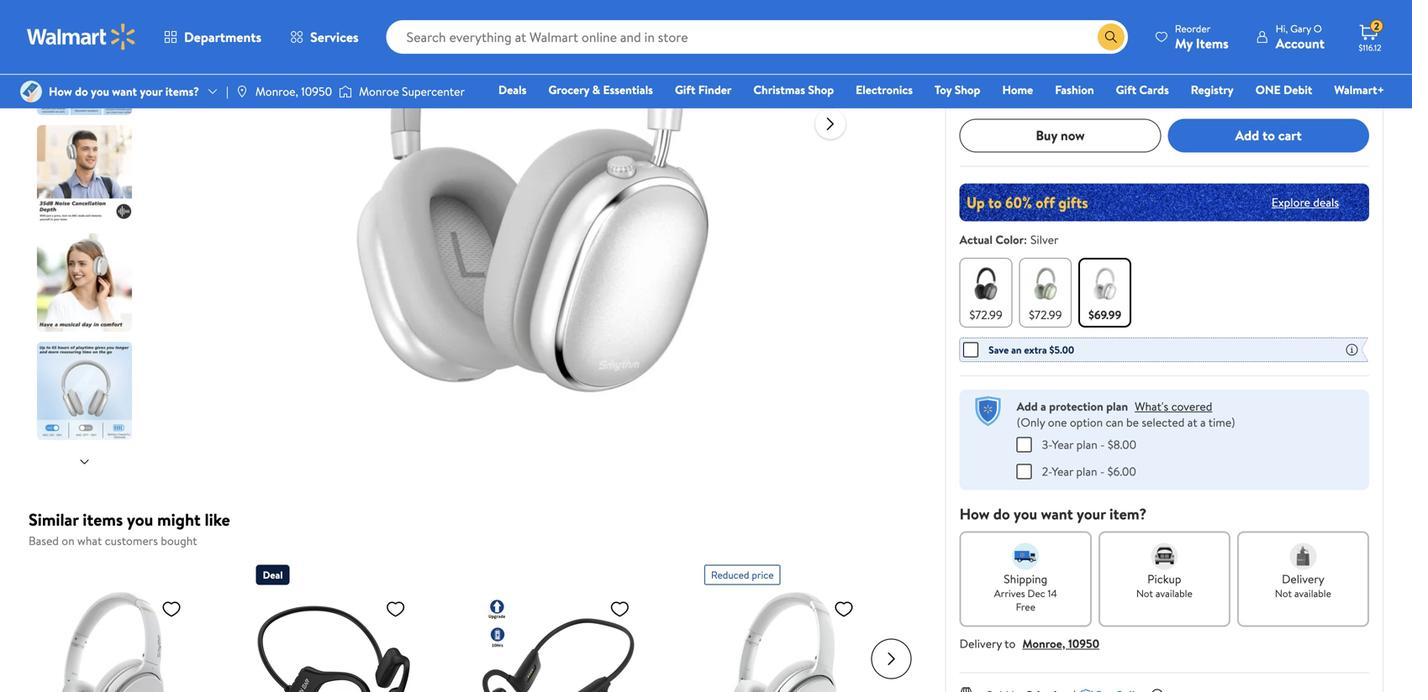 Task type: describe. For each thing, give the bounding box(es) containing it.
pro seller info image
[[1151, 689, 1164, 693]]

&
[[592, 82, 600, 98]]

srhythm nc35 noise cancelling headphones wireless bluetooth 5.0, fast charge over ear lightweight headset with microphones,mega bas 50  hours' playtime image
[[705, 592, 861, 693]]

covered
[[1172, 398, 1213, 415]]

- for $6.00
[[1101, 464, 1105, 480]]

add to favorites list, topvision  upgrade open ear headphones bluetooth 5.3 air conduction wireless headphones  with high-fidelity sound and dual-microphone for running cycling black image
[[610, 599, 630, 620]]

bought
[[161, 533, 197, 549]]

items
[[1196, 34, 1229, 53]]

supercenter
[[402, 83, 465, 100]]

actual color : silver
[[960, 231, 1059, 248]]

o
[[1314, 21, 1322, 36]]

hi,
[[1276, 21, 1288, 36]]

essentials
[[603, 82, 653, 98]]

free
[[1016, 600, 1036, 614]]

not for pickup
[[1137, 587, 1154, 601]]

0 horizontal spatial a
[[1041, 398, 1047, 415]]

next image image
[[78, 456, 91, 469]]

year for 2-
[[1052, 464, 1074, 480]]

srhythm nicecomfort 95 hybrid noise cancelling headphones,wired wireless bluetooth headset with transparency mode,hd sound - image 5 of 8 image
[[37, 342, 135, 441]]

you for similar items you might like based on what customers bought
[[127, 508, 153, 532]]

save an extra $5.00 element
[[964, 342, 1075, 358]]

delivery for to
[[960, 636, 1002, 652]]

learn more about strikethrough prices image
[[1122, 44, 1135, 57]]

|
[[226, 83, 229, 100]]

0 vertical spatial $69.99
[[1012, 30, 1078, 63]]

3-year plan - $8.00
[[1042, 437, 1137, 453]]

actual
[[960, 231, 993, 248]]

item?
[[1110, 504, 1147, 525]]

christmas shop
[[754, 82, 834, 98]]

$6.00
[[1108, 464, 1137, 480]]

1 horizontal spatial monroe,
[[1023, 636, 1066, 652]]

gift finder link
[[668, 81, 739, 99]]

2-Year plan - $6.00 checkbox
[[1017, 464, 1032, 479]]

(only
[[1017, 414, 1045, 431]]

option
[[1070, 414, 1103, 431]]

explore deals link
[[1265, 188, 1346, 217]]

customers
[[105, 533, 158, 549]]

srhythm nicecomfort 95 hybrid noise cancelling headphones,wired wireless bluetooth headset with transparency mode,hd sound image
[[264, 0, 802, 404]]

time)
[[1209, 414, 1236, 431]]

actual color list
[[957, 255, 1373, 331]]

product group containing deal
[[256, 559, 443, 693]]

1 $72.99 button from the left
[[960, 258, 1013, 328]]

$69.99 button
[[1079, 258, 1132, 328]]

finder
[[699, 82, 732, 98]]

save
[[989, 343, 1009, 357]]

deals
[[1314, 194, 1339, 211]]

hi, gary o account
[[1276, 21, 1325, 53]]

2
[[1375, 19, 1380, 33]]

intent image for pickup image
[[1151, 543, 1178, 570]]

$5.00
[[1050, 343, 1075, 357]]

3-Year plan - $8.00 checkbox
[[1017, 437, 1032, 453]]

walmart+
[[1335, 82, 1385, 98]]

shipping arrives dec 14 free
[[994, 571, 1058, 614]]

extra
[[1024, 343, 1047, 357]]

how do you want your items?
[[49, 83, 199, 100]]

toy shop link
[[927, 81, 988, 99]]

Save an extra $5.00 checkbox
[[964, 342, 979, 358]]

gift cards
[[1116, 82, 1169, 98]]

plan for $8.00
[[1077, 437, 1098, 453]]

how for how do you want your items?
[[49, 83, 72, 100]]

$89.99
[[1085, 42, 1118, 59]]

srhythm nicecomfort 95 hybrid noise cancelling headphones,wired wireless bluetooth headset with transparency mode,hd sound - image 3 of 8 image
[[37, 125, 135, 224]]

color
[[996, 231, 1024, 248]]

now
[[1061, 126, 1085, 145]]

an
[[1012, 343, 1022, 357]]

explore
[[1272, 194, 1311, 211]]

to for delivery
[[1005, 636, 1016, 652]]

3-
[[1042, 437, 1052, 453]]

items
[[83, 508, 123, 532]]

shop for christmas shop
[[808, 82, 834, 98]]

monroe, 10950
[[255, 83, 332, 100]]

2-
[[1042, 464, 1052, 480]]

shop for toy shop
[[955, 82, 981, 98]]

add to cart button
[[1168, 119, 1370, 152]]

 image for monroe supercenter
[[339, 83, 352, 100]]

be
[[1127, 414, 1139, 431]]

account
[[1276, 34, 1325, 53]]

reduced
[[711, 568, 750, 583]]

protection
[[1049, 398, 1104, 415]]

:
[[1024, 231, 1028, 248]]

walmart+ link
[[1327, 81, 1392, 99]]

what
[[77, 533, 102, 549]]

2-year plan - $6.00
[[1042, 464, 1137, 480]]

srhythm nicecomfort 95 hybrid noise cancelling headphones,wired wireless bluetooth headset with transparency mode,hd sound - image 2 of 8 image
[[37, 17, 135, 115]]

do for how do you want your items?
[[75, 83, 88, 100]]

more information on savings image
[[1346, 343, 1359, 357]]

now $69.99
[[960, 30, 1078, 63]]

selected
[[1142, 414, 1185, 431]]

dec
[[1028, 587, 1046, 601]]

online
[[1058, 88, 1084, 103]]

wpp logo image
[[973, 397, 1004, 427]]

deal
[[263, 568, 283, 583]]

deals
[[499, 82, 527, 98]]

want for items?
[[112, 83, 137, 100]]

similar items you might like based on what customers bought
[[29, 508, 230, 549]]

cart
[[1279, 126, 1302, 145]]

toy
[[935, 82, 952, 98]]

departments button
[[150, 17, 276, 57]]

srhythm nicecomfort 95 hybrid noise cancelling headphones,wired wireless bluetooth headset with transparency mode,hd sound - image 4 of 8 image
[[37, 234, 135, 332]]

departments
[[184, 28, 262, 46]]

available for pickup
[[1156, 587, 1193, 601]]

price
[[960, 88, 982, 103]]



Task type: locate. For each thing, give the bounding box(es) containing it.
0 vertical spatial how
[[49, 83, 72, 100]]

plan left what's
[[1107, 398, 1128, 415]]

0 horizontal spatial gift
[[675, 82, 696, 98]]

2 vertical spatial plan
[[1077, 464, 1098, 480]]

services
[[310, 28, 359, 46]]

available
[[1156, 587, 1193, 601], [1295, 587, 1332, 601]]

your for items?
[[140, 83, 163, 100]]

- left the $8.00
[[1101, 437, 1105, 453]]

items?
[[165, 83, 199, 100]]

1 year from the top
[[1052, 437, 1074, 453]]

available down the "intent image for delivery"
[[1295, 587, 1332, 601]]

$72.99 for 1st $72.99 button from the right
[[1029, 307, 1062, 323]]

do up shipping
[[994, 504, 1010, 525]]

do for how do you want your item?
[[994, 504, 1010, 525]]

$72.99
[[970, 307, 1003, 323], [1029, 307, 1062, 323]]

0 horizontal spatial 10950
[[301, 83, 332, 100]]

1 vertical spatial plan
[[1077, 437, 1098, 453]]

legal information image
[[1088, 88, 1101, 102]]

year down 3-
[[1052, 464, 1074, 480]]

you
[[963, 66, 982, 83]]

not for delivery
[[1275, 587, 1292, 601]]

gift left the cards on the right top of the page
[[1116, 82, 1137, 98]]

0 horizontal spatial monroe,
[[255, 83, 298, 100]]

1 vertical spatial year
[[1052, 464, 1074, 480]]

- left $6.00 at bottom right
[[1101, 464, 1105, 480]]

1 horizontal spatial want
[[1041, 504, 1073, 525]]

electronics
[[856, 82, 913, 98]]

1 horizontal spatial not
[[1275, 587, 1292, 601]]

not down the intent image for pickup
[[1137, 587, 1154, 601]]

0 vertical spatial -
[[1101, 437, 1105, 453]]

one debit
[[1256, 82, 1313, 98]]

grocery & essentials
[[549, 82, 653, 98]]

year down the one
[[1052, 437, 1074, 453]]

2 not from the left
[[1275, 587, 1292, 601]]

my
[[1175, 34, 1193, 53]]

1 horizontal spatial delivery
[[1282, 571, 1325, 588]]

christmas
[[754, 82, 806, 98]]

to left cart
[[1263, 126, 1276, 145]]

14
[[1048, 587, 1058, 601]]

fashion link
[[1048, 81, 1102, 99]]

1 not from the left
[[1137, 587, 1154, 601]]

0 horizontal spatial  image
[[20, 81, 42, 103]]

add to favorites list, srhythm nc35 noise cancelling headphones wireless bluetooth 5.0, fast charge over ear lightweight headset with microphones,mega bas 50  hours' playtime image
[[834, 599, 854, 620]]

add inside button
[[1236, 126, 1260, 145]]

2 product group from the left
[[705, 559, 892, 693]]

1 available from the left
[[1156, 587, 1193, 601]]

$72.99 up the extra
[[1029, 307, 1062, 323]]

1 horizontal spatial you
[[127, 508, 153, 532]]

gift for gift cards
[[1116, 82, 1137, 98]]

1 horizontal spatial $72.99
[[1029, 307, 1062, 323]]

your left items?
[[140, 83, 163, 100]]

pickup
[[1148, 571, 1182, 588]]

what's
[[1135, 398, 1169, 415]]

0 horizontal spatial $72.99 button
[[960, 258, 1013, 328]]

delivery for not
[[1282, 571, 1325, 588]]

gift finder
[[675, 82, 732, 98]]

do down walmart image
[[75, 83, 88, 100]]

next media item image
[[821, 114, 841, 134]]

one debit link
[[1248, 81, 1320, 99]]

want for item?
[[1041, 504, 1073, 525]]

you up customers
[[127, 508, 153, 532]]

0 vertical spatial monroe,
[[255, 83, 298, 100]]

deals link
[[491, 81, 534, 99]]

0 vertical spatial year
[[1052, 437, 1074, 453]]

0 horizontal spatial $69.99
[[1012, 30, 1078, 63]]

srhythm nc25 active noise cancelling headphones bluetooth 5.3,anc stereo headset over-ear with hi-fi,mic,50h playtime,voice assistant,low latency game mode image
[[32, 592, 188, 693]]

buy
[[1036, 126, 1058, 145]]

home
[[1003, 82, 1034, 98]]

0 horizontal spatial do
[[75, 83, 88, 100]]

$72.99 button down silver
[[1019, 258, 1072, 328]]

 image
[[235, 85, 249, 98]]

a left the one
[[1041, 398, 1047, 415]]

delivery to monroe, 10950
[[960, 636, 1100, 652]]

cards
[[1140, 82, 1169, 98]]

add to favorites list, srhythm nc25 active noise cancelling headphones bluetooth 5.3,anc stereo headset over-ear with hi-fi,mic,50h playtime,voice assistant,low latency game mode image
[[161, 599, 182, 620]]

0 vertical spatial plan
[[1107, 398, 1128, 415]]

toy shop
[[935, 82, 981, 98]]

to inside button
[[1263, 126, 1276, 145]]

on
[[62, 533, 75, 549]]

 image down walmart image
[[20, 81, 42, 103]]

your for item?
[[1077, 504, 1106, 525]]

monroe, 10950 button
[[1023, 636, 1100, 652]]

a right at
[[1201, 414, 1206, 431]]

$20.00
[[1013, 65, 1054, 84]]

1 horizontal spatial available
[[1295, 587, 1332, 601]]

registry link
[[1184, 81, 1242, 99]]

monroe, down "free"
[[1023, 636, 1066, 652]]

christmas shop link
[[746, 81, 842, 99]]

a
[[1041, 398, 1047, 415], [1201, 414, 1206, 431]]

grocery & essentials link
[[541, 81, 661, 99]]

delivery not available
[[1275, 571, 1332, 601]]

$72.99 up save
[[970, 307, 1003, 323]]

to down arrives
[[1005, 636, 1016, 652]]

1 horizontal spatial how
[[960, 504, 990, 525]]

0 horizontal spatial to
[[1005, 636, 1016, 652]]

$69.99 inside button
[[1089, 307, 1122, 323]]

you for how do you want your item?
[[1014, 504, 1038, 525]]

price when purchased online
[[960, 88, 1084, 103]]

you save $20.00
[[963, 65, 1054, 84]]

0 horizontal spatial delivery
[[960, 636, 1002, 652]]

one
[[1048, 414, 1067, 431]]

grocery
[[549, 82, 590, 98]]

plan inside add a protection plan what's covered (only one option can be selected at a time)
[[1107, 398, 1128, 415]]

0 vertical spatial delivery
[[1282, 571, 1325, 588]]

gary
[[1291, 21, 1312, 36]]

0 horizontal spatial not
[[1137, 587, 1154, 601]]

available for delivery
[[1295, 587, 1332, 601]]

0 horizontal spatial $72.99
[[970, 307, 1003, 323]]

2 year from the top
[[1052, 464, 1074, 480]]

plan down option on the right of the page
[[1077, 437, 1098, 453]]

available inside 'delivery not available'
[[1295, 587, 1332, 601]]

0 vertical spatial want
[[112, 83, 137, 100]]

1 vertical spatial do
[[994, 504, 1010, 525]]

2 $72.99 button from the left
[[1019, 258, 1072, 328]]

0 vertical spatial your
[[140, 83, 163, 100]]

1 gift from the left
[[675, 82, 696, 98]]

1 horizontal spatial a
[[1201, 414, 1206, 431]]

Walmart Site-Wide search field
[[386, 20, 1128, 54]]

plan for $6.00
[[1077, 464, 1098, 480]]

available inside pickup not available
[[1156, 587, 1193, 601]]

like
[[205, 508, 230, 532]]

0 horizontal spatial product group
[[256, 559, 443, 693]]

home link
[[995, 81, 1041, 99]]

product group
[[256, 559, 443, 693], [705, 559, 892, 693]]

now
[[960, 30, 1007, 63]]

not
[[1137, 587, 1154, 601], [1275, 587, 1292, 601]]

2 available from the left
[[1295, 587, 1332, 601]]

0 horizontal spatial available
[[1156, 587, 1193, 601]]

2 $72.99 from the left
[[1029, 307, 1062, 323]]

price
[[752, 568, 774, 583]]

2 horizontal spatial you
[[1014, 504, 1038, 525]]

1 horizontal spatial do
[[994, 504, 1010, 525]]

intent image for shipping image
[[1013, 543, 1039, 570]]

1 vertical spatial 10950
[[1069, 636, 1100, 652]]

1 vertical spatial want
[[1041, 504, 1073, 525]]

next slide for similar items you might like list image
[[872, 639, 912, 680]]

debit
[[1284, 82, 1313, 98]]

$69.99
[[1012, 30, 1078, 63], [1089, 307, 1122, 323]]

1 horizontal spatial $72.99 button
[[1019, 258, 1072, 328]]

gift cards link
[[1109, 81, 1177, 99]]

save an extra $5.00
[[989, 343, 1075, 357]]

1 horizontal spatial 10950
[[1069, 636, 1100, 652]]

save
[[985, 66, 1007, 83]]

based
[[29, 533, 59, 549]]

walmart image
[[27, 24, 136, 50]]

reorder
[[1175, 21, 1211, 36]]

explore deals
[[1272, 194, 1339, 211]]

add to cart
[[1236, 126, 1302, 145]]

purchased
[[1010, 88, 1055, 103]]

delivery inside 'delivery not available'
[[1282, 571, 1325, 588]]

up to sixty percent off deals. shop now. image
[[960, 184, 1370, 221]]

0 horizontal spatial you
[[91, 83, 109, 100]]

0 vertical spatial do
[[75, 83, 88, 100]]

1 horizontal spatial  image
[[339, 83, 352, 100]]

monroe, right '|' at the left top
[[255, 83, 298, 100]]

1 product group from the left
[[256, 559, 443, 693]]

1 shop from the left
[[808, 82, 834, 98]]

what's covered button
[[1135, 398, 1213, 415]]

 image
[[20, 81, 42, 103], [339, 83, 352, 100]]

add for add to cart
[[1236, 126, 1260, 145]]

1 vertical spatial to
[[1005, 636, 1016, 652]]

1 horizontal spatial $69.99
[[1089, 307, 1122, 323]]

1 horizontal spatial gift
[[1116, 82, 1137, 98]]

intent image for delivery image
[[1290, 543, 1317, 570]]

1 $72.99 from the left
[[970, 307, 1003, 323]]

delivery down arrives
[[960, 636, 1002, 652]]

topvision  upgrade open ear headphones bluetooth 5.3 air conduction wireless headphones  with high-fidelity sound and dual-microphone for running cycling black image
[[480, 592, 637, 693]]

you up intent image for shipping
[[1014, 504, 1038, 525]]

 image for how do you want your items?
[[20, 81, 42, 103]]

search icon image
[[1105, 30, 1118, 44]]

gift for gift finder
[[675, 82, 696, 98]]

plan
[[1107, 398, 1128, 415], [1077, 437, 1098, 453], [1077, 464, 1098, 480]]

1 horizontal spatial to
[[1263, 126, 1276, 145]]

add inside add a protection plan what's covered (only one option can be selected at a time)
[[1017, 398, 1038, 415]]

Search search field
[[386, 20, 1128, 54]]

gift left finder
[[675, 82, 696, 98]]

2 gift from the left
[[1116, 82, 1137, 98]]

add to favorites list, topvision open ear air conduction headphones, wireless bluetooth earbuds with microphone, ipx5 waterproof sweatproof lightweight sport headset for running, cycling, driving, workout, hiking, walking image
[[386, 599, 406, 620]]

reorder my items
[[1175, 21, 1229, 53]]

0 horizontal spatial how
[[49, 83, 72, 100]]

add a protection plan what's covered (only one option can be selected at a time)
[[1017, 398, 1236, 431]]

how for how do you want your item?
[[960, 504, 990, 525]]

shop up next media item icon
[[808, 82, 834, 98]]

add
[[1236, 126, 1260, 145], [1017, 398, 1038, 415]]

1 vertical spatial monroe,
[[1023, 636, 1066, 652]]

1 vertical spatial $69.99
[[1089, 307, 1122, 323]]

not down the "intent image for delivery"
[[1275, 587, 1292, 601]]

buy now button
[[960, 119, 1161, 152]]

1 vertical spatial add
[[1017, 398, 1038, 415]]

arrives
[[994, 587, 1026, 601]]

add left cart
[[1236, 126, 1260, 145]]

0 horizontal spatial shop
[[808, 82, 834, 98]]

to for add
[[1263, 126, 1276, 145]]

0 vertical spatial add
[[1236, 126, 1260, 145]]

want
[[112, 83, 137, 100], [1041, 504, 1073, 525]]

product group containing reduced price
[[705, 559, 892, 693]]

topvision open ear air conduction headphones, wireless bluetooth earbuds with microphone, ipx5 waterproof sweatproof lightweight sport headset for running, cycling, driving, workout, hiking, walking image
[[256, 592, 413, 693]]

plan down 3-year plan - $8.00
[[1077, 464, 1098, 480]]

- for $8.00
[[1101, 437, 1105, 453]]

shipping
[[1004, 571, 1048, 588]]

can
[[1106, 414, 1124, 431]]

1 vertical spatial -
[[1101, 464, 1105, 480]]

0 vertical spatial 10950
[[301, 83, 332, 100]]

shop right toy
[[955, 82, 981, 98]]

2 shop from the left
[[955, 82, 981, 98]]

one
[[1256, 82, 1281, 98]]

monroe
[[359, 83, 399, 100]]

gift inside "link"
[[1116, 82, 1137, 98]]

1 vertical spatial delivery
[[960, 636, 1002, 652]]

1 horizontal spatial shop
[[955, 82, 981, 98]]

1 horizontal spatial your
[[1077, 504, 1106, 525]]

monroe,
[[255, 83, 298, 100], [1023, 636, 1066, 652]]

delivery
[[1282, 571, 1325, 588], [960, 636, 1002, 652]]

0 horizontal spatial want
[[112, 83, 137, 100]]

0 horizontal spatial your
[[140, 83, 163, 100]]

1 horizontal spatial add
[[1236, 126, 1260, 145]]

year for 3-
[[1052, 437, 1074, 453]]

add for add a protection plan what's covered (only one option can be selected at a time)
[[1017, 398, 1038, 415]]

add left the one
[[1017, 398, 1038, 415]]

buy now
[[1036, 126, 1085, 145]]

delivery down the "intent image for delivery"
[[1282, 571, 1325, 588]]

10950
[[301, 83, 332, 100], [1069, 636, 1100, 652]]

you inside similar items you might like based on what customers bought
[[127, 508, 153, 532]]

1 horizontal spatial product group
[[705, 559, 892, 693]]

your
[[140, 83, 163, 100], [1077, 504, 1106, 525]]

you down walmart image
[[91, 83, 109, 100]]

$72.99 button down actual
[[960, 258, 1013, 328]]

 image left monroe
[[339, 83, 352, 100]]

shop
[[808, 82, 834, 98], [955, 82, 981, 98]]

0 vertical spatial to
[[1263, 126, 1276, 145]]

not inside 'delivery not available'
[[1275, 587, 1292, 601]]

available down the intent image for pickup
[[1156, 587, 1193, 601]]

silver
[[1031, 231, 1059, 248]]

your left item?
[[1077, 504, 1106, 525]]

you for how do you want your items?
[[91, 83, 109, 100]]

1 vertical spatial how
[[960, 504, 990, 525]]

1 vertical spatial your
[[1077, 504, 1106, 525]]

want left items?
[[112, 83, 137, 100]]

not inside pickup not available
[[1137, 587, 1154, 601]]

registry
[[1191, 82, 1234, 98]]

monroe supercenter
[[359, 83, 465, 100]]

$72.99 for 1st $72.99 button from the left
[[970, 307, 1003, 323]]

want down 2-
[[1041, 504, 1073, 525]]

similar
[[29, 508, 79, 532]]

electronics link
[[849, 81, 921, 99]]

0 horizontal spatial add
[[1017, 398, 1038, 415]]



Task type: vqa. For each thing, say whether or not it's contained in the screenshot.
Grocery & Essentials link
yes



